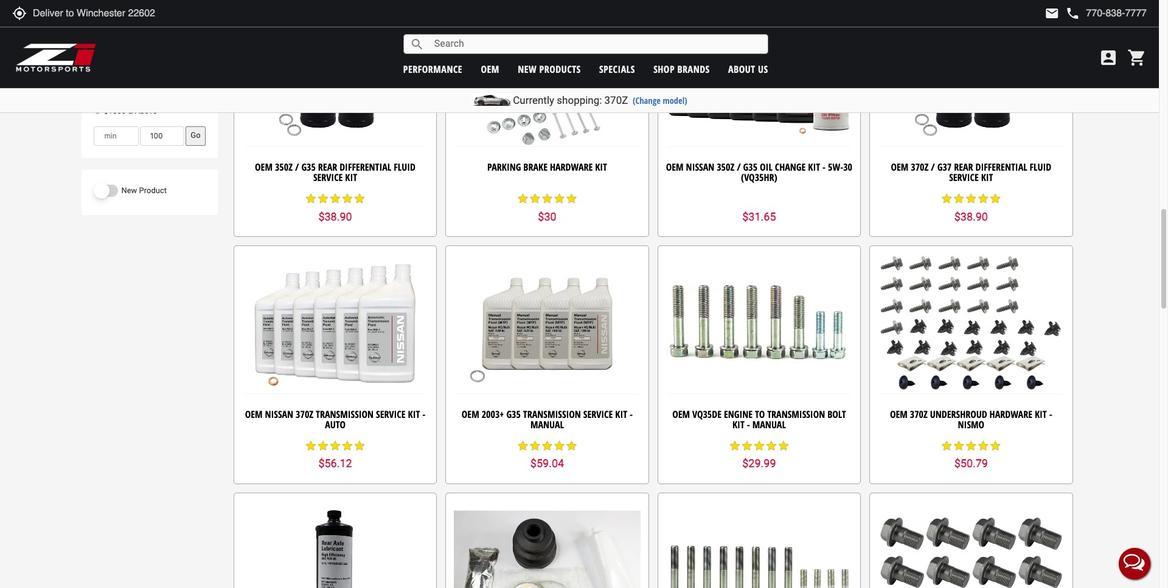 Task type: describe. For each thing, give the bounding box(es) containing it.
oem 350z / g35 rear differential fluid service kit
[[255, 160, 415, 185]]

differential for g37
[[975, 160, 1027, 174]]

performance link
[[403, 62, 462, 76]]

370z left (change
[[604, 94, 628, 106]]

g35 inside the oem 2003+ g35 transmission service kit - manual
[[506, 408, 521, 421]]

phone link
[[1065, 6, 1147, 21]]

service inside oem 350z / g35 rear differential fluid service kit
[[313, 171, 343, 185]]

kit inside oem nissan 350z / g35 oil change kit - 5w-30 (vq35hr)
[[808, 160, 820, 174]]

fluid for oem 370z / g37 rear differential fluid service kit
[[1030, 160, 1051, 174]]

mail
[[1045, 6, 1059, 21]]

kit inside oem vq35de engine to transmission bolt kit - manual
[[732, 419, 745, 432]]

hardware inside the oem 370z undershroud hardware kit - nismo
[[990, 408, 1032, 421]]

oem for oem nissan 370z transmission service kit - auto
[[245, 408, 263, 421]]

g37
[[937, 160, 952, 174]]

$29.99
[[742, 458, 776, 471]]

1 horizontal spatial $1000
[[132, 90, 155, 99]]

rear for g35
[[318, 160, 337, 174]]

service inside oem nissan 370z transmission service kit - auto
[[376, 408, 405, 421]]

specials link
[[599, 62, 635, 76]]

products
[[539, 62, 581, 76]]

account_box
[[1099, 48, 1118, 68]]

star star star star star $50.79
[[941, 440, 1002, 471]]

oem for oem link
[[481, 62, 499, 76]]

nismo
[[958, 419, 984, 432]]

go
[[191, 131, 201, 140]]

oem nissan 350z / g35 oil change kit - 5w-30 (vq35hr)
[[666, 160, 852, 185]]

$500 to $1000
[[102, 90, 155, 99]]

star star star star star $29.99
[[729, 440, 790, 471]]

370z inside oem nissan 370z transmission service kit - auto
[[296, 408, 313, 421]]

above
[[135, 106, 157, 116]]

new product
[[121, 186, 167, 195]]

$30
[[538, 210, 556, 223]]

shopping_cart
[[1127, 48, 1147, 68]]

370z inside the oem 370z undershroud hardware kit - nismo
[[910, 408, 928, 421]]

about
[[728, 62, 755, 76]]

g35 inside oem 350z / g35 rear differential fluid service kit
[[301, 160, 316, 174]]

about us
[[728, 62, 768, 76]]

- inside oem vq35de engine to transmission bolt kit - manual
[[747, 419, 750, 432]]

350z inside oem nissan 350z / g35 oil change kit - 5w-30 (vq35hr)
[[717, 160, 734, 174]]

/ inside oem nissan 350z / g35 oil change kit - 5w-30 (vq35hr)
[[737, 160, 741, 174]]

oem for oem 350z / g35 rear differential fluid service kit
[[255, 160, 273, 174]]

350z inside oem 350z / g35 rear differential fluid service kit
[[275, 160, 293, 174]]

performance
[[403, 62, 462, 76]]

oem for oem 370z undershroud hardware kit - nismo
[[890, 408, 908, 421]]

shop brands link
[[653, 62, 710, 76]]

currently shopping: 370z (change model)
[[513, 94, 687, 106]]

star star star star star $56.12
[[305, 440, 366, 471]]

us
[[758, 62, 768, 76]]

product
[[139, 186, 167, 195]]

oem nissan 370z transmission service kit - auto
[[245, 408, 425, 432]]

to inside oem vq35de engine to transmission bolt kit - manual
[[755, 408, 765, 421]]

change
[[775, 160, 806, 174]]

nissan for 350z
[[686, 160, 714, 174]]

(change model) link
[[633, 95, 687, 106]]

rear for g37
[[954, 160, 973, 174]]

g35 inside oem nissan 350z / g35 oil change kit - 5w-30 (vq35hr)
[[743, 160, 757, 174]]

0 horizontal spatial to
[[124, 90, 131, 99]]

shop
[[653, 62, 675, 76]]

account_box link
[[1096, 48, 1121, 68]]

shop brands
[[653, 62, 710, 76]]

2003+
[[482, 408, 504, 421]]

$38.90 for g35
[[318, 210, 352, 223]]

0 horizontal spatial $1000
[[104, 106, 126, 116]]

kit inside oem 370z / g37 rear differential fluid service kit
[[981, 171, 993, 185]]



Task type: locate. For each thing, give the bounding box(es) containing it.
service inside the oem 2003+ g35 transmission service kit - manual
[[583, 408, 613, 421]]

1 horizontal spatial manual
[[752, 419, 786, 432]]

currently
[[513, 94, 554, 106]]

bolt
[[827, 408, 846, 421]]

shopping:
[[557, 94, 602, 106]]

transmission
[[316, 408, 374, 421], [523, 408, 581, 421], [767, 408, 825, 421]]

parking
[[487, 160, 521, 174]]

transmission inside oem nissan 370z transmission service kit - auto
[[316, 408, 374, 421]]

oem inside oem nissan 370z transmission service kit - auto
[[245, 408, 263, 421]]

0 horizontal spatial differential
[[340, 160, 391, 174]]

/ for oem 370z / g37 rear differential fluid service kit
[[931, 160, 935, 174]]

oem 370z undershroud hardware kit - nismo
[[890, 408, 1052, 432]]

z1 motorsports logo image
[[15, 43, 97, 73]]

oem for oem 370z / g37 rear differential fluid service kit
[[891, 160, 908, 174]]

fluid for oem 350z / g35 rear differential fluid service kit
[[394, 160, 415, 174]]

manual up the star star star star star $59.04
[[530, 419, 564, 432]]

manual inside oem vq35de engine to transmission bolt kit - manual
[[752, 419, 786, 432]]

$50.79
[[954, 458, 988, 471]]

$1000 up the above
[[132, 90, 155, 99]]

auto
[[325, 419, 345, 432]]

$31.65
[[742, 210, 776, 223]]

1 horizontal spatial 350z
[[717, 160, 734, 174]]

1 vertical spatial to
[[755, 408, 765, 421]]

kit inside oem 350z / g35 rear differential fluid service kit
[[345, 171, 357, 185]]

1 350z from the left
[[275, 160, 293, 174]]

star star star star star $38.90 for g37
[[941, 193, 1002, 223]]

0 horizontal spatial hardware
[[550, 160, 593, 174]]

1 horizontal spatial to
[[755, 408, 765, 421]]

oem inside the oem 2003+ g35 transmission service kit - manual
[[462, 408, 479, 421]]

g35
[[301, 160, 316, 174], [743, 160, 757, 174], [506, 408, 521, 421]]

differential inside oem 370z / g37 rear differential fluid service kit
[[975, 160, 1027, 174]]

undershroud
[[930, 408, 987, 421]]

0 horizontal spatial 350z
[[275, 160, 293, 174]]

$38.90 down oem 370z / g37 rear differential fluid service kit
[[954, 210, 988, 223]]

manual up star star star star star $29.99
[[752, 419, 786, 432]]

2 rear from the left
[[954, 160, 973, 174]]

my_location
[[12, 6, 27, 21]]

oem inside oem 350z / g35 rear differential fluid service kit
[[255, 160, 273, 174]]

transmission for manual
[[523, 408, 581, 421]]

star star star star star $38.90 down oem 350z / g35 rear differential fluid service kit
[[305, 193, 366, 223]]

1 $38.90 from the left
[[318, 210, 352, 223]]

1 horizontal spatial nissan
[[686, 160, 714, 174]]

kit inside the oem 2003+ g35 transmission service kit - manual
[[615, 408, 627, 421]]

to right engine
[[755, 408, 765, 421]]

hardware right nismo
[[990, 408, 1032, 421]]

/ for oem 350z / g35 rear differential fluid service kit
[[295, 160, 299, 174]]

oem for oem 2003+ g35 transmission service kit - manual
[[462, 408, 479, 421]]

370z inside oem 370z / g37 rear differential fluid service kit
[[911, 160, 929, 174]]

oem inside oem vq35de engine to transmission bolt kit - manual
[[672, 408, 690, 421]]

370z left undershroud
[[910, 408, 928, 421]]

$1000
[[132, 90, 155, 99], [104, 106, 126, 116]]

2 horizontal spatial /
[[931, 160, 935, 174]]

0 vertical spatial $1000
[[132, 90, 155, 99]]

0 horizontal spatial manual
[[530, 419, 564, 432]]

1 vertical spatial nissan
[[265, 408, 293, 421]]

differential for g35
[[340, 160, 391, 174]]

oem inside oem 370z / g37 rear differential fluid service kit
[[891, 160, 908, 174]]

1 horizontal spatial hardware
[[990, 408, 1032, 421]]

oem 2003+ g35 transmission service kit - manual
[[462, 408, 633, 432]]

2 transmission from the left
[[523, 408, 581, 421]]

1 horizontal spatial transmission
[[523, 408, 581, 421]]

&
[[128, 106, 133, 116]]

rear inside oem 370z / g37 rear differential fluid service kit
[[954, 160, 973, 174]]

$1000 left &
[[104, 106, 126, 116]]

2 star star star star star $38.90 from the left
[[941, 193, 1002, 223]]

None radio
[[94, 39, 102, 47], [94, 56, 102, 63], [94, 39, 102, 47], [94, 56, 102, 63]]

parking brake hardware kit
[[487, 160, 607, 174]]

service
[[313, 171, 343, 185], [949, 171, 979, 185], [376, 408, 405, 421], [583, 408, 613, 421]]

new
[[121, 186, 137, 195]]

manual
[[530, 419, 564, 432], [752, 419, 786, 432]]

0 vertical spatial hardware
[[550, 160, 593, 174]]

mail link
[[1045, 6, 1059, 21]]

30
[[843, 160, 852, 174]]

oem for oem nissan 350z / g35 oil change kit - 5w-30 (vq35hr)
[[666, 160, 684, 174]]

1 horizontal spatial differential
[[975, 160, 1027, 174]]

to right $500
[[124, 90, 131, 99]]

service inside oem 370z / g37 rear differential fluid service kit
[[949, 171, 979, 185]]

nissan left (vq35hr) at right top
[[686, 160, 714, 174]]

1 horizontal spatial g35
[[506, 408, 521, 421]]

transmission left bolt
[[767, 408, 825, 421]]

1 differential from the left
[[340, 160, 391, 174]]

-
[[823, 160, 826, 174], [422, 408, 425, 421], [630, 408, 633, 421], [1049, 408, 1052, 421], [747, 419, 750, 432]]

$1000 & above
[[102, 106, 157, 116]]

- inside oem nissan 370z transmission service kit - auto
[[422, 408, 425, 421]]

oem vq35de engine to transmission bolt kit - manual
[[672, 408, 846, 432]]

oem inside oem nissan 350z / g35 oil change kit - 5w-30 (vq35hr)
[[666, 160, 684, 174]]

1 horizontal spatial star star star star star $38.90
[[941, 193, 1002, 223]]

370z left g37
[[911, 160, 929, 174]]

0 horizontal spatial fluid
[[394, 160, 415, 174]]

oem link
[[481, 62, 499, 76]]

differential inside oem 350z / g35 rear differential fluid service kit
[[340, 160, 391, 174]]

brake
[[523, 160, 547, 174]]

rear inside oem 350z / g35 rear differential fluid service kit
[[318, 160, 337, 174]]

$59.04
[[530, 458, 564, 471]]

vq35de
[[692, 408, 721, 421]]

0 vertical spatial nissan
[[686, 160, 714, 174]]

0 horizontal spatial nissan
[[265, 408, 293, 421]]

350z
[[275, 160, 293, 174], [717, 160, 734, 174]]

about us link
[[728, 62, 768, 76]]

model)
[[663, 95, 687, 106]]

2 350z from the left
[[717, 160, 734, 174]]

oem inside the oem 370z undershroud hardware kit - nismo
[[890, 408, 908, 421]]

2 $38.90 from the left
[[954, 210, 988, 223]]

None radio
[[94, 106, 102, 114]]

0 vertical spatial to
[[124, 90, 131, 99]]

1 horizontal spatial rear
[[954, 160, 973, 174]]

new
[[518, 62, 537, 76]]

1 star star star star star $38.90 from the left
[[305, 193, 366, 223]]

1 vertical spatial $1000
[[104, 106, 126, 116]]

rear
[[318, 160, 337, 174], [954, 160, 973, 174]]

star star star star star $38.90 down oem 370z / g37 rear differential fluid service kit
[[941, 193, 1002, 223]]

oem
[[481, 62, 499, 76], [255, 160, 273, 174], [666, 160, 684, 174], [891, 160, 908, 174], [245, 408, 263, 421], [462, 408, 479, 421], [672, 408, 690, 421], [890, 408, 908, 421]]

nissan left auto
[[265, 408, 293, 421]]

star star star star star $59.04
[[517, 440, 578, 471]]

star star star star star $30
[[517, 193, 578, 223]]

370z left auto
[[296, 408, 313, 421]]

to
[[124, 90, 131, 99], [755, 408, 765, 421]]

max number field
[[140, 126, 185, 146]]

(change
[[633, 95, 661, 106]]

transmission for auto
[[316, 408, 374, 421]]

- inside the oem 370z undershroud hardware kit - nismo
[[1049, 408, 1052, 421]]

1 vertical spatial hardware
[[990, 408, 1032, 421]]

$38.90 for g37
[[954, 210, 988, 223]]

1 horizontal spatial fluid
[[1030, 160, 1051, 174]]

$500
[[104, 90, 122, 99]]

fluid inside oem 350z / g35 rear differential fluid service kit
[[394, 160, 415, 174]]

fluid inside oem 370z / g37 rear differential fluid service kit
[[1030, 160, 1051, 174]]

/ inside oem 350z / g35 rear differential fluid service kit
[[295, 160, 299, 174]]

0 horizontal spatial transmission
[[316, 408, 374, 421]]

search
[[410, 37, 424, 51]]

/ inside oem 370z / g37 rear differential fluid service kit
[[931, 160, 935, 174]]

oem for oem vq35de engine to transmission bolt kit - manual
[[672, 408, 690, 421]]

5w-
[[828, 160, 843, 174]]

$56.12
[[318, 458, 352, 471]]

1 horizontal spatial $38.90
[[954, 210, 988, 223]]

go button
[[186, 126, 205, 146]]

2 manual from the left
[[752, 419, 786, 432]]

transmission up star star star star star $56.12 on the left of page
[[316, 408, 374, 421]]

star star star star star $38.90
[[305, 193, 366, 223], [941, 193, 1002, 223]]

(vq35hr)
[[741, 171, 777, 185]]

engine
[[724, 408, 753, 421]]

2 horizontal spatial transmission
[[767, 408, 825, 421]]

nissan inside oem nissan 370z transmission service kit - auto
[[265, 408, 293, 421]]

nissan for 370z
[[265, 408, 293, 421]]

2 horizontal spatial g35
[[743, 160, 757, 174]]

min number field
[[94, 126, 139, 146]]

shopping_cart link
[[1124, 48, 1147, 68]]

1 transmission from the left
[[316, 408, 374, 421]]

2 differential from the left
[[975, 160, 1027, 174]]

phone
[[1065, 6, 1080, 21]]

mail phone
[[1045, 6, 1080, 21]]

0 horizontal spatial $38.90
[[318, 210, 352, 223]]

differential
[[340, 160, 391, 174], [975, 160, 1027, 174]]

new products
[[518, 62, 581, 76]]

transmission inside oem vq35de engine to transmission bolt kit - manual
[[767, 408, 825, 421]]

- inside the oem 2003+ g35 transmission service kit - manual
[[630, 408, 633, 421]]

0 horizontal spatial g35
[[301, 160, 316, 174]]

1 fluid from the left
[[394, 160, 415, 174]]

hardware
[[550, 160, 593, 174], [990, 408, 1032, 421]]

1 rear from the left
[[318, 160, 337, 174]]

price
[[93, 16, 113, 31]]

3 transmission from the left
[[767, 408, 825, 421]]

hardware right brake at the left
[[550, 160, 593, 174]]

transmission inside the oem 2003+ g35 transmission service kit - manual
[[523, 408, 581, 421]]

0 horizontal spatial /
[[295, 160, 299, 174]]

fluid
[[394, 160, 415, 174], [1030, 160, 1051, 174]]

manual inside the oem 2003+ g35 transmission service kit - manual
[[530, 419, 564, 432]]

oil
[[760, 160, 772, 174]]

oem 370z / g37 rear differential fluid service kit
[[891, 160, 1051, 185]]

kit inside the oem 370z undershroud hardware kit - nismo
[[1035, 408, 1047, 421]]

2 fluid from the left
[[1030, 160, 1051, 174]]

transmission up the star star star star star $59.04
[[523, 408, 581, 421]]

370z
[[604, 94, 628, 106], [911, 160, 929, 174], [296, 408, 313, 421], [910, 408, 928, 421]]

$38.90
[[318, 210, 352, 223], [954, 210, 988, 223]]

nissan
[[686, 160, 714, 174], [265, 408, 293, 421]]

star
[[305, 193, 317, 205], [317, 193, 329, 205], [329, 193, 341, 205], [341, 193, 353, 205], [353, 193, 366, 205], [517, 193, 529, 205], [529, 193, 541, 205], [541, 193, 553, 205], [553, 193, 565, 205], [565, 193, 578, 205], [941, 193, 953, 205], [953, 193, 965, 205], [965, 193, 977, 205], [977, 193, 989, 205], [989, 193, 1002, 205], [305, 440, 317, 452], [317, 440, 329, 452], [329, 440, 341, 452], [341, 440, 353, 452], [353, 440, 366, 452], [517, 440, 529, 452], [529, 440, 541, 452], [541, 440, 553, 452], [553, 440, 565, 452], [565, 440, 578, 452], [729, 440, 741, 452], [741, 440, 753, 452], [753, 440, 765, 452], [765, 440, 777, 452], [777, 440, 790, 452], [941, 440, 953, 452], [953, 440, 965, 452], [965, 440, 977, 452], [977, 440, 989, 452], [989, 440, 1002, 452]]

new products link
[[518, 62, 581, 76]]

star star star star star $38.90 for g35
[[305, 193, 366, 223]]

/
[[295, 160, 299, 174], [737, 160, 741, 174], [931, 160, 935, 174]]

1 manual from the left
[[530, 419, 564, 432]]

0 horizontal spatial rear
[[318, 160, 337, 174]]

kit inside oem nissan 370z transmission service kit - auto
[[408, 408, 420, 421]]

- inside oem nissan 350z / g35 oil change kit - 5w-30 (vq35hr)
[[823, 160, 826, 174]]

1 horizontal spatial /
[[737, 160, 741, 174]]

3 / from the left
[[931, 160, 935, 174]]

brands
[[677, 62, 710, 76]]

kit
[[595, 160, 607, 174], [808, 160, 820, 174], [345, 171, 357, 185], [981, 171, 993, 185], [408, 408, 420, 421], [615, 408, 627, 421], [1035, 408, 1047, 421], [732, 419, 745, 432]]

$38.90 down oem 350z / g35 rear differential fluid service kit
[[318, 210, 352, 223]]

1 / from the left
[[295, 160, 299, 174]]

specials
[[599, 62, 635, 76]]

nissan inside oem nissan 350z / g35 oil change kit - 5w-30 (vq35hr)
[[686, 160, 714, 174]]

0 horizontal spatial star star star star star $38.90
[[305, 193, 366, 223]]

2 / from the left
[[737, 160, 741, 174]]

Search search field
[[424, 35, 768, 53]]



Task type: vqa. For each thing, say whether or not it's contained in the screenshot.
'Undershroud'
yes



